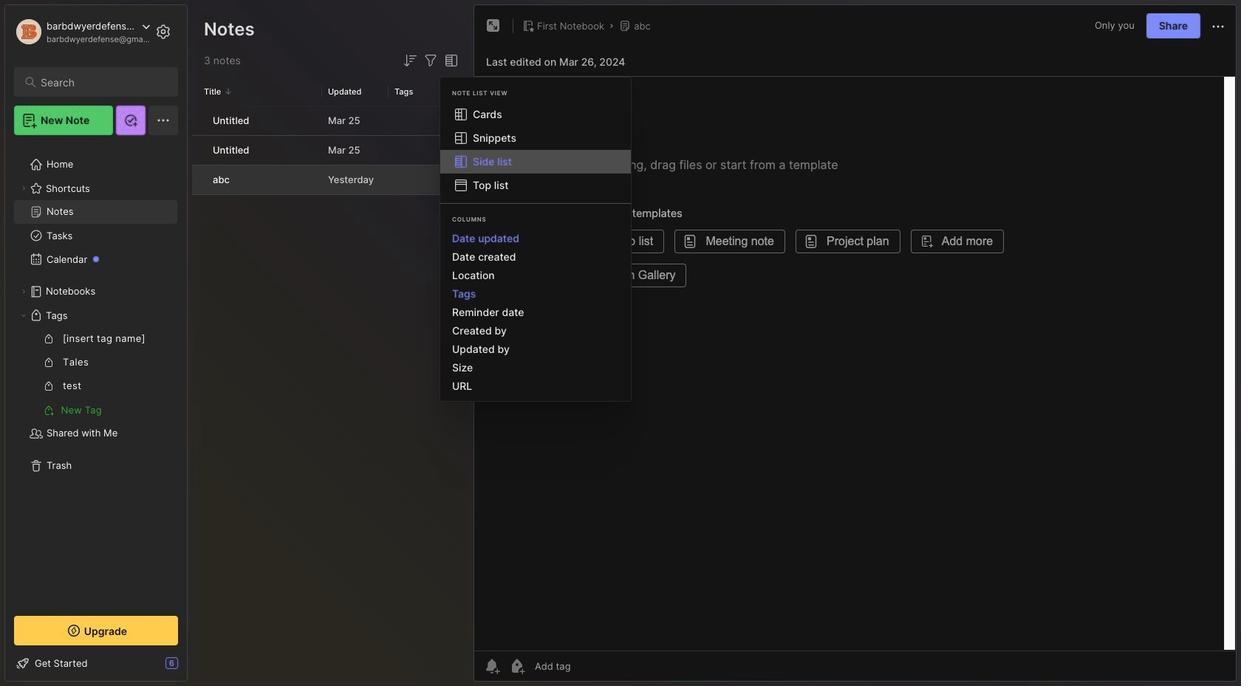 Task type: locate. For each thing, give the bounding box(es) containing it.
tree inside main element
[[5, 144, 187, 603]]

dropdown list menu
[[441, 103, 631, 197], [441, 229, 631, 395]]

2 vertical spatial cell
[[192, 166, 204, 194]]

none search field inside main element
[[41, 73, 165, 91]]

Account field
[[14, 17, 151, 47]]

tree
[[5, 144, 187, 603]]

menu item
[[441, 150, 631, 174]]

None search field
[[41, 73, 165, 91]]

add tag image
[[509, 658, 526, 676]]

Search text field
[[41, 75, 165, 89]]

Note Editor text field
[[475, 76, 1237, 651]]

note window element
[[474, 4, 1237, 686]]

expand notebooks image
[[19, 288, 28, 296]]

group inside tree
[[14, 327, 177, 422]]

group
[[14, 327, 177, 422]]

cell
[[192, 106, 204, 135], [192, 136, 204, 165], [192, 166, 204, 194]]

row group
[[192, 106, 469, 196]]

Sort options field
[[401, 52, 419, 69]]

settings image
[[154, 23, 172, 41]]

2 dropdown list menu from the top
[[441, 229, 631, 395]]

0 vertical spatial cell
[[192, 106, 204, 135]]

add a reminder image
[[483, 658, 501, 676]]

1 vertical spatial cell
[[192, 136, 204, 165]]

1 cell from the top
[[192, 106, 204, 135]]

expand tags image
[[19, 311, 28, 320]]

1 vertical spatial dropdown list menu
[[441, 229, 631, 395]]

0 vertical spatial dropdown list menu
[[441, 103, 631, 197]]

View options field
[[440, 52, 461, 69]]



Task type: vqa. For each thing, say whether or not it's contained in the screenshot.
Choose default view option for Evernote links "field"
no



Task type: describe. For each thing, give the bounding box(es) containing it.
more actions image
[[1210, 18, 1228, 35]]

click to collapse image
[[187, 659, 198, 677]]

3 cell from the top
[[192, 166, 204, 194]]

main element
[[0, 0, 192, 687]]

Help and Learning task checklist field
[[5, 652, 187, 676]]

1 dropdown list menu from the top
[[441, 103, 631, 197]]

More actions field
[[1210, 16, 1228, 35]]

2 cell from the top
[[192, 136, 204, 165]]

add filters image
[[422, 52, 440, 69]]

expand note image
[[485, 17, 503, 35]]

Add filters field
[[422, 52, 440, 69]]

Add tag field
[[534, 660, 645, 673]]



